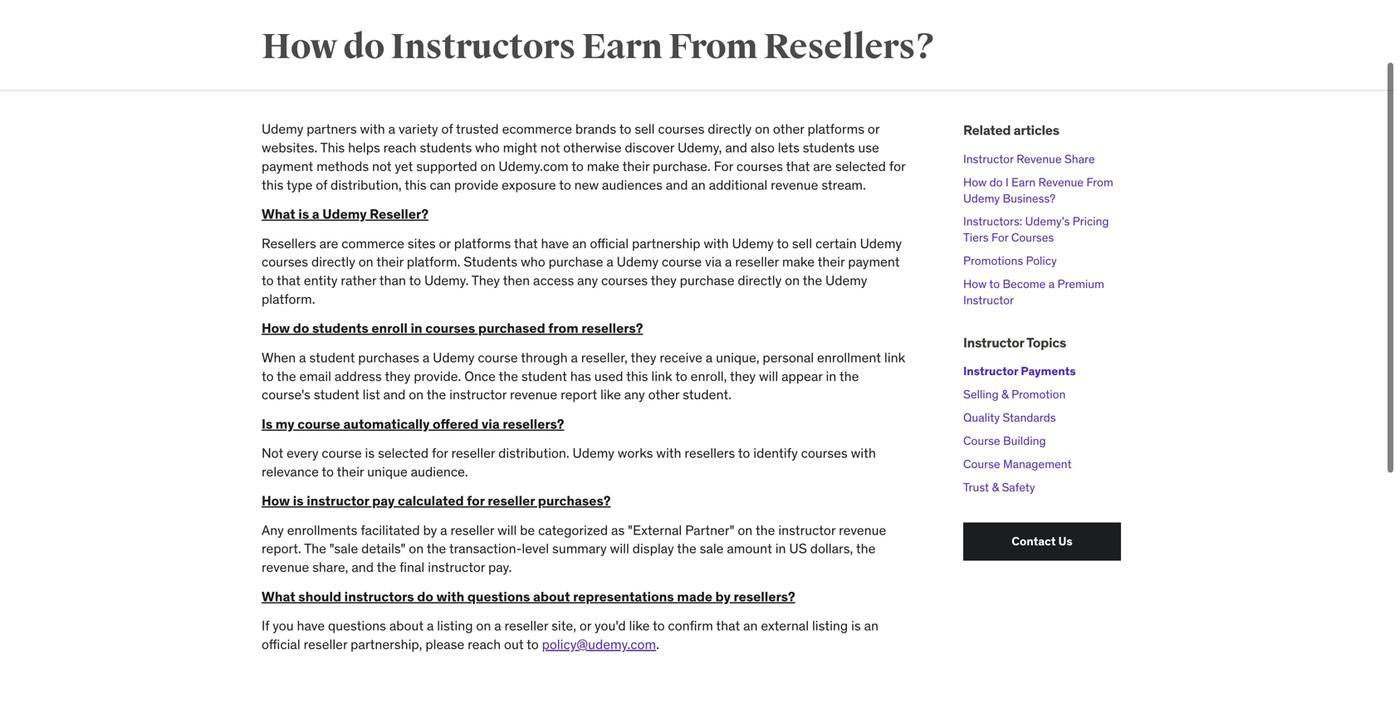Task type: locate. For each thing, give the bounding box(es) containing it.
0 vertical spatial who
[[475, 139, 500, 156]]

the up course's
[[277, 368, 296, 385]]

they
[[472, 272, 500, 289]]

0 vertical spatial for
[[714, 158, 733, 175]]

0 horizontal spatial in
[[411, 320, 423, 337]]

a inside instructor revenue share how do i earn revenue from udemy business? instructors: udemy's pricing tiers for courses promotions policy how to become a premium instructor
[[1049, 276, 1055, 291]]

instructors: udemy's pricing tiers for courses link
[[964, 214, 1109, 245]]

or inside if you have questions about a listing on a reseller site, or you'd like to confirm that an external listing is an official reseller partnership, please reach out to
[[580, 618, 592, 635]]

"sale
[[330, 541, 358, 558]]

1 what from the top
[[262, 206, 295, 223]]

student.
[[683, 386, 732, 403]]

0 horizontal spatial questions
[[328, 618, 386, 635]]

pricing
[[1073, 214, 1109, 229]]

instructor inside instructor payments selling & promotion quality standards course building course management trust & safety
[[964, 364, 1019, 379]]

1 vertical spatial make
[[782, 253, 815, 271]]

0 vertical spatial selected
[[835, 158, 886, 175]]

become
[[1003, 276, 1046, 291]]

on
[[755, 121, 770, 138], [481, 158, 496, 175], [359, 253, 374, 271], [785, 272, 800, 289], [409, 386, 424, 403], [738, 522, 753, 539], [409, 541, 424, 558], [476, 618, 491, 635]]

is inside not every course is selected for reseller distribution. udemy works with resellers to identify courses with relevance to their unique audience.
[[365, 445, 375, 462]]

by down calculated
[[423, 522, 437, 539]]

1 vertical spatial by
[[716, 588, 731, 605]]

on inside if you have questions about a listing on a reseller site, or you'd like to confirm that an external listing is an official reseller partnership, please reach out to
[[476, 618, 491, 635]]

have up access
[[541, 235, 569, 252]]

resellers
[[262, 235, 316, 252]]

0 horizontal spatial this
[[262, 176, 284, 193]]

make inside resellers are commerce sites or platforms that have an official partnership with udemy to sell certain udemy courses directly on their platform. students who purchase a udemy course via a reseller make their payment to that entity rather than to udemy. they then access any courses they purchase directly on the udemy platform.
[[782, 253, 815, 271]]

the down enrollment at the right of page
[[840, 368, 859, 385]]

what
[[262, 206, 295, 223], [262, 588, 295, 605]]

pay
[[372, 493, 395, 510]]

from
[[669, 25, 758, 69], [1087, 175, 1114, 190]]

for inside not every course is selected for reseller distribution. udemy works with resellers to identify courses with relevance to their unique audience.
[[432, 445, 448, 462]]

2 vertical spatial in
[[776, 541, 786, 558]]

when a student purchases a udemy course through a reseller, they receive a unique, personal enrollment link to the email address they provide. once the student has used this link to enroll, they will appear in the course's student list and on the instructor revenue report like any other student.
[[262, 349, 906, 403]]

2 vertical spatial for
[[467, 493, 485, 510]]

courses right identify
[[801, 445, 848, 462]]

2 vertical spatial will
[[610, 541, 629, 558]]

0 vertical spatial in
[[411, 320, 423, 337]]

link down receive
[[652, 368, 673, 385]]

1 vertical spatial resellers?
[[503, 416, 564, 433]]

how for how do instructors earn from resellers?
[[262, 25, 337, 69]]

other inside udemy partners with a variety of trusted ecommerce brands to sell courses directly on other platforms or websites. this helps reach students who might not otherwise discover udemy, and also lets students use payment methods not yet supported on udemy.com to make their purchase. for courses that are selected for this type of distribution, this can provide exposure to new audiences and an additional revenue stream.
[[773, 121, 805, 138]]

you'd
[[595, 618, 626, 635]]

course inside resellers are commerce sites or platforms that have an official partnership with udemy to sell certain udemy courses directly on their platform. students who purchase a udemy course via a reseller make their payment to that entity rather than to udemy. they then access any courses they purchase directly on the udemy platform.
[[662, 253, 702, 271]]

platform. down 'sites' on the left of the page
[[407, 253, 461, 271]]

like right you'd
[[629, 618, 650, 635]]

to right the relevance
[[322, 463, 334, 480]]

0 horizontal spatial platform.
[[262, 291, 315, 308]]

0 horizontal spatial any
[[577, 272, 598, 289]]

0 vertical spatial revenue
[[1017, 151, 1062, 166]]

a down audiences
[[607, 253, 614, 271]]

0 horizontal spatial &
[[992, 480, 999, 495]]

1 vertical spatial questions
[[328, 618, 386, 635]]

via down additional
[[705, 253, 722, 271]]

revenue inside when a student purchases a udemy course through a reseller, they receive a unique, personal enrollment link to the email address they provide. once the student has used this link to enroll, they will appear in the course's student list and on the instructor revenue report like any other student.
[[510, 386, 558, 403]]

that right confirm
[[716, 618, 740, 635]]

udemy left the works
[[573, 445, 615, 462]]

listing up 'please'
[[437, 618, 473, 635]]

to down resellers
[[262, 272, 274, 289]]

1 vertical spatial have
[[297, 618, 325, 635]]

0 vertical spatial sell
[[635, 121, 655, 138]]

course down quality at bottom right
[[964, 434, 1001, 449]]

business?
[[1003, 191, 1056, 206]]

on down provide. in the bottom left of the page
[[409, 386, 424, 403]]

or right 'sites' on the left of the page
[[439, 235, 451, 252]]

variety
[[399, 121, 438, 138]]

yet
[[395, 158, 413, 175]]

udemy up websites.
[[262, 121, 303, 138]]

0 vertical spatial for
[[889, 158, 906, 175]]

share,
[[312, 559, 348, 576]]

who inside udemy partners with a variety of trusted ecommerce brands to sell courses directly on other platforms or websites. this helps reach students who might not otherwise discover udemy, and also lets students use payment methods not yet supported on udemy.com to make their purchase. for courses that are selected for this type of distribution, this can provide exposure to new audiences and an additional revenue stream.
[[475, 139, 500, 156]]

2 horizontal spatial for
[[889, 158, 906, 175]]

1 horizontal spatial platforms
[[808, 121, 865, 138]]

platforms up students
[[454, 235, 511, 252]]

earn inside instructor revenue share how do i earn revenue from udemy business? instructors: udemy's pricing tiers for courses promotions policy how to become a premium instructor
[[1012, 175, 1036, 190]]

like inside if you have questions about a listing on a reseller site, or you'd like to confirm that an external listing is an official reseller partnership, please reach out to
[[629, 618, 650, 635]]

1 horizontal spatial any
[[624, 386, 645, 403]]

dollars,
[[810, 541, 853, 558]]

0 horizontal spatial like
[[601, 386, 621, 403]]

course up every
[[298, 416, 341, 433]]

1 vertical spatial course
[[964, 457, 1001, 472]]

payment for udemy
[[848, 253, 900, 271]]

what for what is a udemy reseller?
[[262, 206, 295, 223]]

course down partnership
[[662, 253, 702, 271]]

selected down use
[[835, 158, 886, 175]]

official left partnership
[[590, 235, 629, 252]]

& up quality standards link
[[1002, 387, 1009, 402]]

platforms up use
[[808, 121, 865, 138]]

1 vertical spatial platforms
[[454, 235, 511, 252]]

to up . at the left bottom of page
[[653, 618, 665, 635]]

revenue inside udemy partners with a variety of trusted ecommerce brands to sell courses directly on other platforms or websites. this helps reach students who might not otherwise discover udemy, and also lets students use payment methods not yet supported on udemy.com to make their purchase. for courses that are selected for this type of distribution, this can provide exposure to new audiences and an additional revenue stream.
[[771, 176, 818, 193]]

management
[[1003, 457, 1072, 472]]

1 vertical spatial who
[[521, 253, 546, 271]]

through
[[521, 349, 568, 366]]

1 instructor from the top
[[964, 151, 1014, 166]]

1 horizontal spatial for
[[992, 230, 1009, 245]]

2 horizontal spatial resellers?
[[734, 588, 795, 605]]

instructor down transaction-
[[428, 559, 485, 576]]

0 vertical spatial have
[[541, 235, 569, 252]]

in inside when a student purchases a udemy course through a reseller, they receive a unique, personal enrollment link to the email address they provide. once the student has used this link to enroll, they will appear in the course's student list and on the instructor revenue report like any other student.
[[826, 368, 837, 385]]

2 what from the top
[[262, 588, 295, 605]]

purchase
[[549, 253, 603, 271], [680, 272, 735, 289]]

this left type
[[262, 176, 284, 193]]

and
[[725, 139, 748, 156], [666, 176, 688, 193], [383, 386, 406, 403], [352, 559, 374, 576]]

1 horizontal spatial resellers?
[[582, 320, 643, 337]]

platform.
[[407, 253, 461, 271], [262, 291, 315, 308]]

1 vertical spatial via
[[482, 416, 500, 433]]

via inside resellers are commerce sites or platforms that have an official partnership with udemy to sell certain udemy courses directly on their platform. students who purchase a udemy course via a reseller make their payment to that entity rather than to udemy. they then access any courses they purchase directly on the udemy platform.
[[705, 253, 722, 271]]

the down how is instructor pay calculated for reseller purchases?
[[427, 541, 446, 558]]

0 horizontal spatial or
[[439, 235, 451, 252]]

instructor down the become
[[964, 293, 1014, 308]]

1 vertical spatial are
[[320, 235, 338, 252]]

the inside resellers are commerce sites or platforms that have an official partnership with udemy to sell certain udemy courses directly on their platform. students who purchase a udemy course via a reseller make their payment to that entity rather than to udemy. they then access any courses they purchase directly on the udemy platform.
[[803, 272, 822, 289]]

a inside the any enrollments facilitated by a reseller will be categorized as "external partner" on the instructor revenue report. the "sale details" on the transaction-level summary will display the sale amount in us dollars, the revenue share, and the final instructor pay.
[[440, 522, 447, 539]]

2 horizontal spatial in
[[826, 368, 837, 385]]

instructor down once
[[449, 386, 507, 403]]

every
[[287, 445, 319, 462]]

has
[[570, 368, 591, 385]]

0 horizontal spatial official
[[262, 636, 300, 653]]

0 horizontal spatial about
[[389, 618, 424, 635]]

or inside udemy partners with a variety of trusted ecommerce brands to sell courses directly on other platforms or websites. this helps reach students who might not otherwise discover udemy, and also lets students use payment methods not yet supported on udemy.com to make their purchase. for courses that are selected for this type of distribution, this can provide exposure to new audiences and an additional revenue stream.
[[868, 121, 880, 138]]

course
[[662, 253, 702, 271], [478, 349, 518, 366], [298, 416, 341, 433], [322, 445, 362, 462]]

1 vertical spatial student
[[522, 368, 567, 385]]

reseller down the should
[[304, 636, 347, 653]]

provide
[[454, 176, 499, 193]]

0 vertical spatial &
[[1002, 387, 1009, 402]]

1 vertical spatial for
[[992, 230, 1009, 245]]

please
[[426, 636, 465, 653]]

access
[[533, 272, 574, 289]]

1 vertical spatial or
[[439, 235, 451, 252]]

supported
[[416, 158, 477, 175]]

instructor for instructor topics
[[964, 334, 1024, 351]]

that inside if you have questions about a listing on a reseller site, or you'd like to confirm that an external listing is an official reseller partnership, please reach out to
[[716, 618, 740, 635]]

0 horizontal spatial resellers?
[[503, 416, 564, 433]]

1 horizontal spatial are
[[813, 158, 832, 175]]

0 horizontal spatial platforms
[[454, 235, 511, 252]]

as
[[611, 522, 625, 539]]

0 vertical spatial platforms
[[808, 121, 865, 138]]

and right "list"
[[383, 386, 406, 403]]

other down receive
[[648, 386, 680, 403]]

on up amount
[[738, 522, 753, 539]]

resellers? up distribution.
[[503, 416, 564, 433]]

payment inside udemy partners with a variety of trusted ecommerce brands to sell courses directly on other platforms or websites. this helps reach students who might not otherwise discover udemy, and also lets students use payment methods not yet supported on udemy.com to make their purchase. for courses that are selected for this type of distribution, this can provide exposure to new audiences and an additional revenue stream.
[[262, 158, 313, 175]]

course management link
[[964, 457, 1072, 472]]

1 vertical spatial about
[[389, 618, 424, 635]]

0 horizontal spatial via
[[482, 416, 500, 433]]

not
[[541, 139, 560, 156], [372, 158, 392, 175]]

0 vertical spatial directly
[[708, 121, 752, 138]]

about inside if you have questions about a listing on a reseller site, or you'd like to confirm that an external listing is an official reseller partnership, please reach out to
[[389, 618, 424, 635]]

1 horizontal spatial from
[[1087, 175, 1114, 190]]

sell left certain
[[792, 235, 812, 252]]

identify
[[754, 445, 798, 462]]

1 horizontal spatial in
[[776, 541, 786, 558]]

their up audiences
[[623, 158, 650, 175]]

3 instructor from the top
[[964, 334, 1024, 351]]

sell up discover
[[635, 121, 655, 138]]

& right trust
[[992, 480, 999, 495]]

make
[[587, 158, 620, 175], [782, 253, 815, 271]]

0 vertical spatial of
[[442, 121, 453, 138]]

instructor inside when a student purchases a udemy course through a reseller, they receive a unique, personal enrollment link to the email address they provide. once the student has used this link to enroll, they will appear in the course's student list and on the instructor revenue report like any other student.
[[449, 386, 507, 403]]

0 horizontal spatial students
[[312, 320, 369, 337]]

purchase up access
[[549, 253, 603, 271]]

who inside resellers are commerce sites or platforms that have an official partnership with udemy to sell certain udemy courses directly on their platform. students who purchase a udemy course via a reseller make their payment to that entity rather than to udemy. they then access any courses they purchase directly on the udemy platform.
[[521, 253, 546, 271]]

2 horizontal spatial or
[[868, 121, 880, 138]]

0 horizontal spatial selected
[[378, 445, 429, 462]]

to down when
[[262, 368, 274, 385]]

revenue down articles
[[1017, 151, 1062, 166]]

1 horizontal spatial earn
[[1012, 175, 1036, 190]]

other
[[773, 121, 805, 138], [648, 386, 680, 403]]

new
[[575, 176, 599, 193]]

they inside resellers are commerce sites or platforms that have an official partnership with udemy to sell certain udemy courses directly on their platform. students who purchase a udemy course via a reseller make their payment to that entity rather than to udemy. they then access any courses they purchase directly on the udemy platform.
[[651, 272, 677, 289]]

1 vertical spatial from
[[1087, 175, 1114, 190]]

use
[[858, 139, 880, 156]]

1 vertical spatial official
[[262, 636, 300, 653]]

questions down pay.
[[467, 588, 530, 605]]

1 horizontal spatial of
[[442, 121, 453, 138]]

udemy inside not every course is selected for reseller distribution. udemy works with resellers to identify courses with relevance to their unique audience.
[[573, 445, 615, 462]]

that up then
[[514, 235, 538, 252]]

udemy up provide. in the bottom left of the page
[[433, 349, 475, 366]]

who up then
[[521, 253, 546, 271]]

to down receive
[[675, 368, 688, 385]]

about
[[533, 588, 570, 605], [389, 618, 424, 635]]

official
[[590, 235, 629, 252], [262, 636, 300, 653]]

by inside the any enrollments facilitated by a reseller will be categorized as "external partner" on the instructor revenue report. the "sale details" on the transaction-level summary will display the sale amount in us dollars, the revenue share, and the final instructor pay.
[[423, 522, 437, 539]]

for down instructors: on the right top of page
[[992, 230, 1009, 245]]

promotions
[[964, 253, 1023, 268]]

1 course from the top
[[964, 434, 1001, 449]]

0 vertical spatial payment
[[262, 158, 313, 175]]

instructor up us
[[778, 522, 836, 539]]

0 vertical spatial or
[[868, 121, 880, 138]]

a down additional
[[725, 253, 732, 271]]

1 horizontal spatial selected
[[835, 158, 886, 175]]

1 horizontal spatial not
[[541, 139, 560, 156]]

revenue down the through
[[510, 386, 558, 403]]

the
[[803, 272, 822, 289], [277, 368, 296, 385], [499, 368, 518, 385], [840, 368, 859, 385], [427, 386, 446, 403], [756, 522, 775, 539], [427, 541, 446, 558], [677, 541, 697, 558], [856, 541, 876, 558], [377, 559, 396, 576]]

enroll
[[372, 320, 408, 337]]

1 vertical spatial not
[[372, 158, 392, 175]]

0 horizontal spatial reach
[[383, 139, 417, 156]]

any
[[262, 522, 284, 539]]

student down the through
[[522, 368, 567, 385]]

1 vertical spatial platform.
[[262, 291, 315, 308]]

report
[[561, 386, 597, 403]]

&
[[1002, 387, 1009, 402], [992, 480, 999, 495]]

0 horizontal spatial for
[[432, 445, 448, 462]]

directly inside udemy partners with a variety of trusted ecommerce brands to sell courses directly on other platforms or websites. this helps reach students who might not otherwise discover udemy, and also lets students use payment methods not yet supported on udemy.com to make their purchase. for courses that are selected for this type of distribution, this can provide exposure to new audiences and an additional revenue stream.
[[708, 121, 752, 138]]

questions
[[467, 588, 530, 605], [328, 618, 386, 635]]

directly up unique,
[[738, 272, 782, 289]]

resellers are commerce sites or platforms that have an official partnership with udemy to sell certain udemy courses directly on their platform. students who purchase a udemy course via a reseller make their payment to that entity rather than to udemy. they then access any courses they purchase directly on the udemy platform.
[[262, 235, 902, 308]]

sell inside resellers are commerce sites or platforms that have an official partnership with udemy to sell certain udemy courses directly on their platform. students who purchase a udemy course via a reseller make their payment to that entity rather than to udemy. they then access any courses they purchase directly on the udemy platform.
[[792, 235, 812, 252]]

2 instructor from the top
[[964, 293, 1014, 308]]

1 horizontal spatial who
[[521, 253, 546, 271]]

1 vertical spatial other
[[648, 386, 680, 403]]

enroll,
[[691, 368, 727, 385]]

their up than
[[376, 253, 404, 271]]

entity
[[304, 272, 338, 289]]

1 vertical spatial payment
[[848, 253, 900, 271]]

payment inside resellers are commerce sites or platforms that have an official partnership with udemy to sell certain udemy courses directly on their platform. students who purchase a udemy course via a reseller make their payment to that entity rather than to udemy. they then access any courses they purchase directly on the udemy platform.
[[848, 253, 900, 271]]

1 horizontal spatial for
[[467, 493, 485, 510]]

or up use
[[868, 121, 880, 138]]

about up partnership,
[[389, 618, 424, 635]]

student down email on the left bottom of page
[[314, 386, 360, 403]]

students up supported
[[420, 139, 472, 156]]

1 vertical spatial in
[[826, 368, 837, 385]]

not down ecommerce
[[541, 139, 560, 156]]

0 vertical spatial about
[[533, 588, 570, 605]]

instructor up the instructor payments link
[[964, 334, 1024, 351]]

when
[[262, 349, 296, 366]]

sell inside udemy partners with a variety of trusted ecommerce brands to sell courses directly on other platforms or websites. this helps reach students who might not otherwise discover udemy, and also lets students use payment methods not yet supported on udemy.com to make their purchase. for courses that are selected for this type of distribution, this can provide exposure to new audiences and an additional revenue stream.
[[635, 121, 655, 138]]

courses down partnership
[[601, 272, 648, 289]]

is inside if you have questions about a listing on a reseller site, or you'd like to confirm that an external listing is an official reseller partnership, please reach out to
[[851, 618, 861, 635]]

1 vertical spatial revenue
[[1039, 175, 1084, 190]]

1 vertical spatial reach
[[468, 636, 501, 653]]

resellers
[[685, 445, 735, 462]]

0 vertical spatial any
[[577, 272, 598, 289]]

building
[[1003, 434, 1046, 449]]

or
[[868, 121, 880, 138], [439, 235, 451, 252], [580, 618, 592, 635]]

link right enrollment at the right of page
[[885, 349, 906, 366]]

are up stream.
[[813, 158, 832, 175]]

0 vertical spatial earn
[[582, 25, 662, 69]]

revenue down lets
[[771, 176, 818, 193]]

for inside udemy partners with a variety of trusted ecommerce brands to sell courses directly on other platforms or websites. this helps reach students who might not otherwise discover udemy, and also lets students use payment methods not yet supported on udemy.com to make their purchase. for courses that are selected for this type of distribution, this can provide exposure to new audiences and an additional revenue stream.
[[714, 158, 733, 175]]

their inside udemy partners with a variety of trusted ecommerce brands to sell courses directly on other platforms or websites. this helps reach students who might not otherwise discover udemy, and also lets students use payment methods not yet supported on udemy.com to make their purchase. for courses that are selected for this type of distribution, this can provide exposure to new audiences and an additional revenue stream.
[[623, 158, 650, 175]]

questions up partnership,
[[328, 618, 386, 635]]

0 vertical spatial are
[[813, 158, 832, 175]]

questions inside if you have questions about a listing on a reseller site, or you'd like to confirm that an external listing is an official reseller partnership, please reach out to
[[328, 618, 386, 635]]

1 vertical spatial for
[[432, 445, 448, 462]]

1 horizontal spatial or
[[580, 618, 592, 635]]

directly
[[708, 121, 752, 138], [311, 253, 355, 271], [738, 272, 782, 289]]

payment down websites.
[[262, 158, 313, 175]]

student
[[309, 349, 355, 366], [522, 368, 567, 385], [314, 386, 360, 403]]

1 horizontal spatial sell
[[792, 235, 812, 252]]

other up lets
[[773, 121, 805, 138]]

1 vertical spatial &
[[992, 480, 999, 495]]

are inside resellers are commerce sites or platforms that have an official partnership with udemy to sell certain udemy courses directly on their platform. students who purchase a udemy course via a reseller make their payment to that entity rather than to udemy. they then access any courses they purchase directly on the udemy platform.
[[320, 235, 338, 252]]

not left yet
[[372, 158, 392, 175]]

that inside udemy partners with a variety of trusted ecommerce brands to sell courses directly on other platforms or websites. this helps reach students who might not otherwise discover udemy, and also lets students use payment methods not yet supported on udemy.com to make their purchase. for courses that are selected for this type of distribution, this can provide exposure to new audiences and an additional revenue stream.
[[786, 158, 810, 175]]

and inside the any enrollments facilitated by a reseller will be categorized as "external partner" on the instructor revenue report. the "sale details" on the transaction-level summary will display the sale amount in us dollars, the revenue share, and the final instructor pay.
[[352, 559, 374, 576]]

course up trust
[[964, 457, 1001, 472]]

have
[[541, 235, 569, 252], [297, 618, 325, 635]]

additional
[[709, 176, 768, 193]]

0 vertical spatial by
[[423, 522, 437, 539]]

1 vertical spatial link
[[652, 368, 673, 385]]

site,
[[552, 618, 576, 635]]

0 vertical spatial reach
[[383, 139, 417, 156]]

1 horizontal spatial have
[[541, 235, 569, 252]]

platforms inside resellers are commerce sites or platforms that have an official partnership with udemy to sell certain udemy courses directly on their platform. students who purchase a udemy course via a reseller make their payment to that entity rather than to udemy. they then access any courses they purchase directly on the udemy platform.
[[454, 235, 511, 252]]

or right site,
[[580, 618, 592, 635]]

for
[[714, 158, 733, 175], [992, 230, 1009, 245]]

if you have questions about a listing on a reseller site, or you'd like to confirm that an external listing is an official reseller partnership, please reach out to
[[262, 618, 879, 653]]

instructor payments selling & promotion quality standards course building course management trust & safety
[[964, 364, 1076, 495]]

2 horizontal spatial will
[[759, 368, 778, 385]]

4 instructor from the top
[[964, 364, 1019, 379]]

a down policy
[[1049, 276, 1055, 291]]

0 horizontal spatial have
[[297, 618, 325, 635]]

udemy inside instructor revenue share how do i earn revenue from udemy business? instructors: udemy's pricing tiers for courses promotions policy how to become a premium instructor
[[964, 191, 1000, 206]]

students left use
[[803, 139, 855, 156]]

promotions policy link
[[964, 253, 1057, 268]]

will down personal
[[759, 368, 778, 385]]

1 horizontal spatial listing
[[812, 618, 848, 635]]

do
[[343, 25, 385, 69], [990, 175, 1003, 190], [293, 320, 309, 337], [417, 588, 434, 605]]

policy
[[1026, 253, 1057, 268]]

1 horizontal spatial &
[[1002, 387, 1009, 402]]

reseller up transaction-
[[451, 522, 494, 539]]

1 horizontal spatial will
[[610, 541, 629, 558]]

link
[[885, 349, 906, 366], [652, 368, 673, 385]]

1 vertical spatial directly
[[311, 253, 355, 271]]

or inside resellers are commerce sites or platforms that have an official partnership with udemy to sell certain udemy courses directly on their platform. students who purchase a udemy course via a reseller make their payment to that entity rather than to udemy. they then access any courses they purchase directly on the udemy platform.
[[439, 235, 451, 252]]

0 vertical spatial what
[[262, 206, 295, 223]]

of right type
[[316, 176, 327, 193]]

a up provide. in the bottom left of the page
[[423, 349, 430, 366]]

reach left 'out'
[[468, 636, 501, 653]]

0 horizontal spatial not
[[372, 158, 392, 175]]

address
[[335, 368, 382, 385]]

reach inside if you have questions about a listing on a reseller site, or you'd like to confirm that an external listing is an official reseller partnership, please reach out to
[[468, 636, 501, 653]]

resellers? up external
[[734, 588, 795, 605]]

contact us button
[[964, 523, 1121, 561]]

a up 'please'
[[427, 618, 434, 635]]

udemy.
[[424, 272, 469, 289]]

revenue
[[1017, 151, 1062, 166], [1039, 175, 1084, 190]]

in right enroll
[[411, 320, 423, 337]]

for inside udemy partners with a variety of trusted ecommerce brands to sell courses directly on other platforms or websites. this helps reach students who might not otherwise discover udemy, and also lets students use payment methods not yet supported on udemy.com to make their purchase. for courses that are selected for this type of distribution, this can provide exposure to new audiences and an additional revenue stream.
[[889, 158, 906, 175]]



Task type: describe. For each thing, give the bounding box(es) containing it.
transaction-
[[449, 541, 522, 558]]

receive
[[660, 349, 703, 366]]

1 horizontal spatial by
[[716, 588, 731, 605]]

udemy inside when a student purchases a udemy course through a reseller, they receive a unique, personal enrollment link to the email address they provide. once the student has used this link to enroll, they will appear in the course's student list and on the instructor revenue report like any other student.
[[433, 349, 475, 366]]

distribution.
[[498, 445, 570, 462]]

pay.
[[488, 559, 512, 576]]

from inside instructor revenue share how do i earn revenue from udemy business? instructors: udemy's pricing tiers for courses promotions policy how to become a premium instructor
[[1087, 175, 1114, 190]]

reseller inside resellers are commerce sites or platforms that have an official partnership with udemy to sell certain udemy courses directly on their platform. students who purchase a udemy course via a reseller make their payment to that entity rather than to udemy. they then access any courses they purchase directly on the udemy platform.
[[735, 253, 779, 271]]

trust & safety link
[[964, 480, 1035, 495]]

0 vertical spatial from
[[669, 25, 758, 69]]

a up email on the left bottom of page
[[299, 349, 306, 366]]

1 horizontal spatial this
[[405, 176, 427, 193]]

amount
[[727, 541, 772, 558]]

level
[[522, 541, 549, 558]]

is
[[262, 416, 273, 433]]

final
[[400, 559, 425, 576]]

reseller up 'out'
[[505, 618, 548, 635]]

any inside resellers are commerce sites or platforms that have an official partnership with udemy to sell certain udemy courses directly on their platform. students who purchase a udemy course via a reseller make their payment to that entity rather than to udemy. they then access any courses they purchase directly on the udemy platform.
[[577, 272, 598, 289]]

udemy down partnership
[[617, 253, 659, 271]]

1 vertical spatial of
[[316, 176, 327, 193]]

tiers
[[964, 230, 989, 245]]

platforms inside udemy partners with a variety of trusted ecommerce brands to sell courses directly on other platforms or websites. this helps reach students who might not otherwise discover udemy, and also lets students use payment methods not yet supported on udemy.com to make their purchase. for courses that are selected for this type of distribution, this can provide exposure to new audiences and an additional revenue stream.
[[808, 121, 865, 138]]

they left receive
[[631, 349, 657, 366]]

is down type
[[298, 206, 309, 223]]

calculated
[[398, 493, 464, 510]]

the up amount
[[756, 522, 775, 539]]

purchased
[[478, 320, 545, 337]]

to inside instructor revenue share how do i earn revenue from udemy business? instructors: udemy's pricing tiers for courses promotions policy how to become a premium instructor
[[990, 276, 1000, 291]]

external
[[761, 618, 809, 635]]

and down the purchase.
[[666, 176, 688, 193]]

.
[[656, 636, 659, 653]]

facilitated
[[361, 522, 420, 539]]

a up has
[[571, 349, 578, 366]]

2 listing from the left
[[812, 618, 848, 635]]

to left identify
[[738, 445, 750, 462]]

course inside when a student purchases a udemy course through a reseller, they receive a unique, personal enrollment link to the email address they provide. once the student has used this link to enroll, they will appear in the course's student list and on the instructor revenue report like any other student.
[[478, 349, 518, 366]]

courses up udemy,
[[658, 121, 705, 138]]

quality
[[964, 410, 1000, 425]]

courses down resellers
[[262, 253, 308, 271]]

for for how is instructor pay calculated for reseller purchases?
[[467, 493, 485, 510]]

otherwise
[[563, 139, 622, 156]]

they down purchases
[[385, 368, 411, 385]]

lets
[[778, 139, 800, 156]]

representations
[[573, 588, 674, 605]]

payment for type
[[262, 158, 313, 175]]

their down certain
[[818, 253, 845, 271]]

and left also
[[725, 139, 748, 156]]

methods
[[317, 158, 369, 175]]

official inside resellers are commerce sites or platforms that have an official partnership with udemy to sell certain udemy courses directly on their platform. students who purchase a udemy course via a reseller make their payment to that entity rather than to udemy. they then access any courses they purchase directly on the udemy platform.
[[590, 235, 629, 252]]

on up personal
[[785, 272, 800, 289]]

what is a udemy reseller?
[[262, 206, 429, 223]]

0 horizontal spatial link
[[652, 368, 673, 385]]

the left sale
[[677, 541, 697, 558]]

premium
[[1058, 276, 1105, 291]]

like inside when a student purchases a udemy course through a reseller, they receive a unique, personal enrollment link to the email address they provide. once the student has used this link to enroll, they will appear in the course's student list and on the instructor revenue report like any other student.
[[601, 386, 621, 403]]

1 horizontal spatial link
[[885, 349, 906, 366]]

certain
[[816, 235, 857, 252]]

courses down also
[[737, 158, 783, 175]]

how for how do students enroll in courses purchased from resellers?
[[262, 320, 290, 337]]

course inside not every course is selected for reseller distribution. udemy works with resellers to identify courses with relevance to their unique audience.
[[322, 445, 362, 462]]

instructor for instructor revenue share how do i earn revenue from udemy business? instructors: udemy's pricing tiers for courses promotions policy how to become a premium instructor
[[964, 151, 1014, 166]]

the right once
[[499, 368, 518, 385]]

the right dollars,
[[856, 541, 876, 558]]

to left new
[[559, 176, 571, 193]]

on up final
[[409, 541, 424, 558]]

unique
[[367, 463, 408, 480]]

udemy partners with a variety of trusted ecommerce brands to sell courses directly on other platforms or websites. this helps reach students who might not otherwise discover udemy, and also lets students use payment methods not yet supported on udemy.com to make their purchase. for courses that are selected for this type of distribution, this can provide exposure to new audiences and an additional revenue stream.
[[262, 121, 906, 193]]

trust
[[964, 480, 989, 495]]

report.
[[262, 541, 301, 558]]

have inside resellers are commerce sites or platforms that have an official partnership with udemy to sell certain udemy courses directly on their platform. students who purchase a udemy course via a reseller make their payment to that entity rather than to udemy. they then access any courses they purchase directly on the udemy platform.
[[541, 235, 569, 252]]

instructors
[[344, 588, 414, 605]]

audience.
[[411, 463, 468, 480]]

display
[[633, 541, 674, 558]]

list
[[363, 386, 380, 403]]

official inside if you have questions about a listing on a reseller site, or you'd like to confirm that an external listing is an official reseller partnership, please reach out to
[[262, 636, 300, 653]]

with inside resellers are commerce sites or platforms that have an official partnership with udemy to sell certain udemy courses directly on their platform. students who purchase a udemy course via a reseller make their payment to that entity rather than to udemy. they then access any courses they purchase directly on the udemy platform.
[[704, 235, 729, 252]]

works
[[618, 445, 653, 462]]

instructor for instructor payments selling & promotion quality standards course building course management trust & safety
[[964, 364, 1019, 379]]

purchase.
[[653, 158, 711, 175]]

for for not every course is selected for reseller distribution. udemy works with resellers to identify courses with relevance to their unique audience.
[[432, 445, 448, 462]]

if
[[262, 618, 269, 635]]

how to become a premium instructor link
[[964, 276, 1105, 308]]

the down provide. in the bottom left of the page
[[427, 386, 446, 403]]

a inside udemy partners with a variety of trusted ecommerce brands to sell courses directly on other platforms or websites. this helps reach students who might not otherwise discover udemy, and also lets students use payment methods not yet supported on udemy.com to make their purchase. for courses that are selected for this type of distribution, this can provide exposure to new audiences and an additional revenue stream.
[[388, 121, 395, 138]]

are inside udemy partners with a variety of trusted ecommerce brands to sell courses directly on other platforms or websites. this helps reach students who might not otherwise discover udemy, and also lets students use payment methods not yet supported on udemy.com to make their purchase. for courses that are selected for this type of distribution, this can provide exposure to new audiences and an additional revenue stream.
[[813, 158, 832, 175]]

0 vertical spatial resellers?
[[582, 320, 643, 337]]

made
[[677, 588, 713, 605]]

used
[[595, 368, 623, 385]]

us
[[789, 541, 807, 558]]

make inside udemy partners with a variety of trusted ecommerce brands to sell courses directly on other platforms or websites. this helps reach students who might not otherwise discover udemy, and also lets students use payment methods not yet supported on udemy.com to make their purchase. for courses that are selected for this type of distribution, this can provide exposure to new audiences and an additional revenue stream.
[[587, 158, 620, 175]]

0 vertical spatial purchase
[[549, 253, 603, 271]]

reseller inside not every course is selected for reseller distribution. udemy works with resellers to identify courses with relevance to their unique audience.
[[451, 445, 495, 462]]

to right 'out'
[[527, 636, 539, 653]]

any inside when a student purchases a udemy course through a reseller, they receive a unique, personal enrollment link to the email address they provide. once the student has used this link to enroll, they will appear in the course's student list and on the instructor revenue report like any other student.
[[624, 386, 645, 403]]

safety
[[1002, 480, 1035, 495]]

udemy down additional
[[732, 235, 774, 252]]

resellers?
[[764, 25, 936, 69]]

a up enroll,
[[706, 349, 713, 366]]

share
[[1065, 151, 1095, 166]]

is down the relevance
[[293, 493, 304, 510]]

reseller up be
[[488, 493, 535, 510]]

to up new
[[572, 158, 584, 175]]

2 horizontal spatial students
[[803, 139, 855, 156]]

out
[[504, 636, 524, 653]]

an inside resellers are commerce sites or platforms that have an official partnership with udemy to sell certain udemy courses directly on their platform. students who purchase a udemy course via a reseller make their payment to that entity rather than to udemy. they then access any courses they purchase directly on the udemy platform.
[[572, 235, 587, 252]]

also
[[751, 139, 775, 156]]

instructors
[[391, 25, 576, 69]]

0 horizontal spatial will
[[498, 522, 517, 539]]

reseller?
[[370, 206, 429, 223]]

udemy's
[[1025, 214, 1070, 229]]

an inside udemy partners with a variety of trusted ecommerce brands to sell courses directly on other platforms or websites. this helps reach students who might not otherwise discover udemy, and also lets students use payment methods not yet supported on udemy.com to make their purchase. for courses that are selected for this type of distribution, this can provide exposure to new audiences and an additional revenue stream.
[[691, 176, 706, 193]]

might
[[503, 139, 537, 156]]

sale
[[700, 541, 724, 558]]

discover
[[625, 139, 675, 156]]

purchases?
[[538, 493, 611, 510]]

to right "brands"
[[619, 121, 632, 138]]

revenue down report.
[[262, 559, 309, 576]]

related articles
[[964, 122, 1060, 139]]

this inside when a student purchases a udemy course through a reseller, they receive a unique, personal enrollment link to the email address they provide. once the student has used this link to enroll, they will appear in the course's student list and on the instructor revenue report like any other student.
[[626, 368, 648, 385]]

udemy,
[[678, 139, 722, 156]]

once
[[465, 368, 496, 385]]

should
[[298, 588, 341, 605]]

other inside when a student purchases a udemy course through a reseller, they receive a unique, personal enrollment link to the email address they provide. once the student has used this link to enroll, they will appear in the course's student list and on the instructor revenue report like any other student.
[[648, 386, 680, 403]]

partnership
[[632, 235, 701, 252]]

exposure
[[502, 176, 556, 193]]

0 vertical spatial student
[[309, 349, 355, 366]]

this
[[320, 139, 345, 156]]

1 horizontal spatial purchase
[[680, 272, 735, 289]]

udemy inside udemy partners with a variety of trusted ecommerce brands to sell courses directly on other platforms or websites. this helps reach students who might not otherwise discover udemy, and also lets students use payment methods not yet supported on udemy.com to make their purchase. for courses that are selected for this type of distribution, this can provide exposure to new audiences and an additional revenue stream.
[[262, 121, 303, 138]]

they down unique,
[[730, 368, 756, 385]]

quality standards link
[[964, 410, 1056, 425]]

1 horizontal spatial about
[[533, 588, 570, 605]]

distribution,
[[331, 176, 402, 193]]

can
[[430, 176, 451, 193]]

udemy down distribution,
[[322, 206, 367, 223]]

have inside if you have questions about a listing on a reseller site, or you'd like to confirm that an external listing is an official reseller partnership, please reach out to
[[297, 618, 325, 635]]

on up also
[[755, 121, 770, 138]]

2 course from the top
[[964, 457, 1001, 472]]

policy@udemy.com link
[[542, 636, 656, 653]]

1 horizontal spatial platform.
[[407, 253, 461, 271]]

contact
[[1012, 534, 1056, 549]]

1 horizontal spatial students
[[420, 139, 472, 156]]

courses inside not every course is selected for reseller distribution. udemy works with resellers to identify courses with relevance to their unique audience.
[[801, 445, 848, 462]]

a down type
[[312, 206, 320, 223]]

their inside not every course is selected for reseller distribution. udemy works with resellers to identify courses with relevance to their unique audience.
[[337, 463, 364, 480]]

you
[[273, 618, 294, 635]]

2 vertical spatial student
[[314, 386, 360, 403]]

reseller inside the any enrollments facilitated by a reseller will be categorized as "external partner" on the instructor revenue report. the "sale details" on the transaction-level summary will display the sale amount in us dollars, the revenue share, and the final instructor pay.
[[451, 522, 494, 539]]

purchases
[[358, 349, 419, 366]]

for inside instructor revenue share how do i earn revenue from udemy business? instructors: udemy's pricing tiers for courses promotions policy how to become a premium instructor
[[992, 230, 1009, 245]]

stream.
[[822, 176, 866, 193]]

confirm
[[668, 618, 713, 635]]

how for how is instructor pay calculated for reseller purchases?
[[262, 493, 290, 510]]

that left the entity
[[277, 272, 301, 289]]

my
[[276, 416, 295, 433]]

on down commerce
[[359, 253, 374, 271]]

automatically
[[343, 416, 430, 433]]

contact us
[[1012, 534, 1073, 549]]

courses down 'udemy.'
[[425, 320, 475, 337]]

will inside when a student purchases a udemy course through a reseller, they receive a unique, personal enrollment link to the email address they provide. once the student has used this link to enroll, they will appear in the course's student list and on the instructor revenue report like any other student.
[[759, 368, 778, 385]]

reach inside udemy partners with a variety of trusted ecommerce brands to sell courses directly on other platforms or websites. this helps reach students who might not otherwise discover udemy, and also lets students use payment methods not yet supported on udemy.com to make their purchase. for courses that are selected for this type of distribution, this can provide exposure to new audiences and an additional revenue stream.
[[383, 139, 417, 156]]

students
[[464, 253, 518, 271]]

the down details"
[[377, 559, 396, 576]]

udemy right certain
[[860, 235, 902, 252]]

a down what should instructors do with questions about representations made by resellers?
[[494, 618, 501, 635]]

policy@udemy.com .
[[542, 636, 659, 653]]

email
[[299, 368, 331, 385]]

offered
[[433, 416, 479, 433]]

to right than
[[409, 272, 421, 289]]

not
[[262, 445, 283, 462]]

instructor payments link
[[964, 364, 1076, 379]]

instructor revenue share how do i earn revenue from udemy business? instructors: udemy's pricing tiers for courses promotions policy how to become a premium instructor
[[964, 151, 1114, 308]]

1 listing from the left
[[437, 618, 473, 635]]

on inside when a student purchases a udemy course through a reseller, they receive a unique, personal enrollment link to the email address they provide. once the student has used this link to enroll, they will appear in the course's student list and on the instructor revenue report like any other student.
[[409, 386, 424, 403]]

relevance
[[262, 463, 319, 480]]

with inside udemy partners with a variety of trusted ecommerce brands to sell courses directly on other platforms or websites. this helps reach students who might not otherwise discover udemy, and also lets students use payment methods not yet supported on udemy.com to make their purchase. for courses that are selected for this type of distribution, this can provide exposure to new audiences and an additional revenue stream.
[[360, 121, 385, 138]]

i
[[1006, 175, 1009, 190]]

revenue up dollars,
[[839, 522, 887, 539]]

enrollment
[[817, 349, 881, 366]]

topics
[[1027, 334, 1067, 351]]

2 vertical spatial directly
[[738, 272, 782, 289]]

in inside the any enrollments facilitated by a reseller will be categorized as "external partner" on the instructor revenue report. the "sale details" on the transaction-level summary will display the sale amount in us dollars, the revenue share, and the final instructor pay.
[[776, 541, 786, 558]]

to left certain
[[777, 235, 789, 252]]

selling & promotion link
[[964, 387, 1066, 402]]

partner"
[[685, 522, 735, 539]]

instructor up enrollments
[[307, 493, 369, 510]]

selected inside not every course is selected for reseller distribution. udemy works with resellers to identify courses with relevance to their unique audience.
[[378, 445, 429, 462]]

selected inside udemy partners with a variety of trusted ecommerce brands to sell courses directly on other platforms or websites. this helps reach students who might not otherwise discover udemy, and also lets students use payment methods not yet supported on udemy.com to make their purchase. for courses that are selected for this type of distribution, this can provide exposure to new audiences and an additional revenue stream.
[[835, 158, 886, 175]]

on up provide
[[481, 158, 496, 175]]

and inside when a student purchases a udemy course through a reseller, they receive a unique, personal enrollment link to the email address they provide. once the student has used this link to enroll, they will appear in the course's student list and on the instructor revenue report like any other student.
[[383, 386, 406, 403]]

do inside instructor revenue share how do i earn revenue from udemy business? instructors: udemy's pricing tiers for courses promotions policy how to become a premium instructor
[[990, 175, 1003, 190]]

0 vertical spatial questions
[[467, 588, 530, 605]]

course's
[[262, 386, 311, 403]]

reseller,
[[581, 349, 628, 366]]

what for what should instructors do with questions about representations made by resellers?
[[262, 588, 295, 605]]

udemy down certain
[[826, 272, 868, 289]]



Task type: vqa. For each thing, say whether or not it's contained in the screenshot.
App to the right
no



